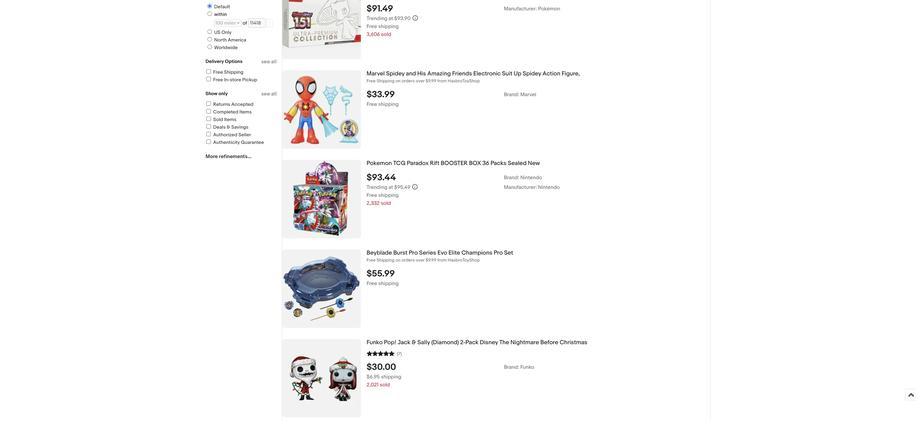 Task type: describe. For each thing, give the bounding box(es) containing it.
sealed
[[508, 160, 527, 167]]

up
[[514, 70, 521, 77]]

within radio
[[207, 11, 212, 16]]

seller
[[238, 132, 251, 138]]

suit
[[502, 70, 512, 77]]

pop!
[[384, 339, 396, 346]]

(7) link
[[367, 350, 402, 357]]

america
[[228, 37, 246, 43]]

before
[[540, 339, 558, 346]]

North America radio
[[207, 37, 212, 42]]

brand: marvel free shipping
[[367, 91, 536, 108]]

friends
[[452, 70, 472, 77]]

free inside $55.99 free shipping
[[367, 280, 377, 287]]

guarantee
[[241, 140, 264, 145]]

champions
[[462, 250, 492, 257]]

returns accepted
[[213, 101, 254, 107]]

trending at $95.49
[[367, 184, 411, 191]]

over inside marvel spidey and his amazing friends electronic suit up spidey action figure, free shipping on orders over $9.99 from hasbrotoyshop
[[416, 78, 425, 84]]

marvel spidey and his amazing friends electronic suit up spidey action figure, link
[[367, 70, 710, 78]]

1 pro from the left
[[409, 250, 418, 257]]

Worldwide radio
[[207, 45, 212, 49]]

completed items
[[213, 109, 252, 115]]

deals & savings link
[[205, 124, 248, 130]]

store
[[230, 77, 241, 83]]

sold for brand: funko $6.95 shipping 2,021 sold
[[380, 382, 390, 389]]

jack
[[398, 339, 411, 346]]

funko inside brand: funko $6.95 shipping 2,021 sold
[[520, 364, 534, 371]]

beyblade burst pro series evo elite champions pro set image
[[282, 250, 361, 328]]

$95.49
[[394, 184, 411, 191]]

christmas
[[560, 339, 587, 346]]

show
[[206, 91, 217, 97]]

see all button for completed items
[[261, 91, 277, 97]]

brand: for marvel
[[504, 91, 519, 98]]

0 vertical spatial &
[[227, 124, 230, 130]]

shipping for brand: funko $6.95 shipping 2,021 sold
[[381, 374, 401, 381]]

brand: for nintendo
[[504, 174, 519, 181]]

free shipping
[[213, 69, 243, 75]]

at for $91.49
[[389, 15, 393, 22]]

Free Shipping on orders over $9.99 from HasbroToyShop text field
[[367, 258, 710, 264]]

pickup
[[242, 77, 257, 83]]

all for completed items
[[271, 91, 277, 97]]

2,332
[[367, 200, 380, 207]]

pokemon tcg paradox rift booster box 36 packs sealed new
[[367, 160, 540, 167]]

evo
[[438, 250, 447, 257]]

paradox
[[407, 160, 429, 167]]

2 pro from the left
[[494, 250, 503, 257]]

11418 text field
[[248, 18, 266, 28]]

delivery options
[[206, 59, 243, 64]]

(7)
[[397, 351, 402, 357]]

north america link
[[205, 37, 248, 43]]

items for sold items
[[224, 117, 236, 123]]

free inside free shipping 3,606 sold
[[367, 23, 377, 30]]

marvel spidey and his amazing friends electronic suit up spidey action figure, free shipping on orders over $9.99 from hasbrotoyshop
[[367, 70, 580, 84]]

default link
[[205, 4, 231, 10]]

only
[[221, 29, 232, 35]]

tcg
[[393, 160, 406, 167]]

funko pop! jack & sally (diamond) 2-pack disney the nightmare before christmas image
[[282, 339, 361, 418]]

action
[[543, 70, 560, 77]]

nightmare
[[511, 339, 539, 346]]

$55.99 free shipping
[[367, 269, 399, 287]]

sold items link
[[205, 117, 236, 123]]

series
[[419, 250, 436, 257]]

Free Shipping checkbox
[[206, 69, 211, 74]]

all for free in-store pickup
[[271, 59, 277, 65]]

from inside beyblade burst pro series evo elite champions pro set free shipping on orders over $9.99 from hasbrotoyshop
[[437, 258, 447, 263]]

manufacturer: nintendo free shipping 2,332 sold
[[367, 184, 560, 207]]

authenticity
[[213, 140, 240, 145]]

brand: nintendo
[[504, 174, 542, 181]]

shipping for manufacturer: nintendo free shipping 2,332 sold
[[378, 192, 399, 199]]

worldwide
[[214, 45, 238, 51]]

hasbrotoyshop inside marvel spidey and his amazing friends electronic suit up spidey action figure, free shipping on orders over $9.99 from hasbrotoyshop
[[448, 78, 480, 84]]

free in-store pickup
[[213, 77, 257, 83]]

1 spidey from the left
[[386, 70, 405, 77]]

free shipping 3,606 sold
[[367, 23, 399, 38]]

savings
[[231, 124, 248, 130]]

36
[[483, 160, 489, 167]]

more refinements...
[[206, 153, 252, 160]]

Default radio
[[207, 4, 212, 8]]

free inside brand: marvel free shipping
[[367, 101, 377, 108]]

in-
[[224, 77, 230, 83]]

marvel inside brand: marvel free shipping
[[520, 91, 536, 98]]

electronic
[[473, 70, 501, 77]]

authenticity guarantee link
[[205, 140, 264, 145]]

manufacturer: pokémon
[[504, 5, 560, 12]]

$91.49
[[367, 3, 393, 14]]

packs
[[491, 160, 507, 167]]

pokémon
[[538, 5, 560, 12]]

north
[[214, 37, 227, 43]]

funko inside funko pop! jack & sally (diamond) 2-pack disney the nightmare before christmas link
[[367, 339, 383, 346]]

brand: for funko
[[504, 364, 519, 371]]

of
[[243, 20, 247, 26]]

$30.00
[[367, 362, 396, 373]]

free inside beyblade burst pro series evo elite champions pro set free shipping on orders over $9.99 from hasbrotoyshop
[[367, 258, 376, 263]]

default
[[214, 4, 230, 10]]

authorized
[[213, 132, 237, 138]]

disney
[[480, 339, 498, 346]]

manufacturer: for pokémon
[[504, 5, 537, 12]]

the
[[499, 339, 509, 346]]

trending for $91.49
[[367, 15, 387, 22]]

2 spidey from the left
[[523, 70, 541, 77]]

(diamond)
[[431, 339, 459, 346]]

free in-store pickup link
[[205, 77, 257, 83]]

completed
[[213, 109, 238, 115]]

sally
[[417, 339, 430, 346]]

free inside marvel spidey and his amazing friends electronic suit up spidey action figure, free shipping on orders over $9.99 from hasbrotoyshop
[[367, 78, 376, 84]]

$55.99
[[367, 269, 395, 279]]

see for free in-store pickup
[[261, 59, 270, 65]]

5 out of 5 stars image
[[367, 350, 394, 357]]

see all for free in-store pickup
[[261, 59, 277, 65]]



Task type: vqa. For each thing, say whether or not it's contained in the screenshot.
the Picture 5 of 7
no



Task type: locate. For each thing, give the bounding box(es) containing it.
within
[[214, 11, 227, 17]]

0 horizontal spatial funko
[[367, 339, 383, 346]]

1 see from the top
[[261, 59, 270, 65]]

see for completed items
[[261, 91, 270, 97]]

$93.44
[[367, 172, 396, 183]]

2 manufacturer: from the top
[[504, 184, 537, 191]]

hasbrotoyshop down friends
[[448, 78, 480, 84]]

nintendo
[[520, 174, 542, 181], [538, 184, 560, 191]]

brand: down suit
[[504, 91, 519, 98]]

manufacturer: down brand: nintendo at the top right
[[504, 184, 537, 191]]

and
[[406, 70, 416, 77]]

2 trending from the top
[[367, 184, 387, 191]]

1 horizontal spatial pro
[[494, 250, 503, 257]]

beyblade burst pro series evo elite champions pro set link
[[367, 250, 710, 257]]

items up deals & savings
[[224, 117, 236, 123]]

from
[[437, 78, 447, 84], [437, 258, 447, 263]]

items down "accepted"
[[239, 109, 252, 115]]

1 vertical spatial on
[[396, 258, 401, 263]]

marvel spidey and his amazing friends electronic suit up spidey action figure, image
[[282, 70, 361, 149]]

funko up 5 out of 5 stars image
[[367, 339, 383, 346]]

over inside beyblade burst pro series evo elite champions pro set free shipping on orders over $9.99 from hasbrotoyshop
[[416, 258, 425, 263]]

Authorized Seller checkbox
[[206, 132, 211, 136]]

0 vertical spatial sold
[[381, 31, 391, 38]]

0 vertical spatial over
[[416, 78, 425, 84]]

hasbrotoyshop inside beyblade burst pro series evo elite champions pro set free shipping on orders over $9.99 from hasbrotoyshop
[[448, 258, 480, 263]]

pokemon
[[367, 160, 392, 167]]

2 see from the top
[[261, 91, 270, 97]]

amazing
[[427, 70, 451, 77]]

1 vertical spatial at
[[389, 184, 393, 191]]

options
[[225, 59, 243, 64]]

1 vertical spatial nintendo
[[538, 184, 560, 191]]

manufacturer: inside manufacturer: nintendo free shipping 2,332 sold
[[504, 184, 537, 191]]

2 from from the top
[[437, 258, 447, 263]]

&
[[227, 124, 230, 130], [412, 339, 416, 346]]

0 vertical spatial see all
[[261, 59, 277, 65]]

Completed Items checkbox
[[206, 109, 211, 114]]

items for completed items
[[239, 109, 252, 115]]

1 horizontal spatial marvel
[[520, 91, 536, 98]]

1 horizontal spatial items
[[239, 109, 252, 115]]

shipping down $55.99 in the bottom left of the page
[[378, 280, 399, 287]]

at for $93.44
[[389, 184, 393, 191]]

1 vertical spatial $9.99
[[426, 258, 436, 263]]

0 vertical spatial manufacturer:
[[504, 5, 537, 12]]

0 vertical spatial trending
[[367, 15, 387, 22]]

spidey left and
[[386, 70, 405, 77]]

1 vertical spatial &
[[412, 339, 416, 346]]

nintendo for brand: nintendo
[[520, 174, 542, 181]]

at left $93.90
[[389, 15, 393, 22]]

3,606
[[367, 31, 380, 38]]

funko pop! jack & sally (diamond) 2-pack disney the nightmare before christmas
[[367, 339, 587, 346]]

see all button for free in-store pickup
[[261, 59, 277, 65]]

2 vertical spatial shipping
[[377, 258, 395, 263]]

1 vertical spatial see all button
[[261, 91, 277, 97]]

free down beyblade
[[367, 258, 376, 263]]

manufacturer: left pokémon
[[504, 5, 537, 12]]

& up authorized seller link on the top left of the page
[[227, 124, 230, 130]]

marvel inside marvel spidey and his amazing friends electronic suit up spidey action figure, free shipping on orders over $9.99 from hasbrotoyshop
[[367, 70, 385, 77]]

1 see all button from the top
[[261, 59, 277, 65]]

brand: down sealed
[[504, 174, 519, 181]]

0 vertical spatial nintendo
[[520, 174, 542, 181]]

0 horizontal spatial spidey
[[386, 70, 405, 77]]

brand: inside brand: marvel free shipping
[[504, 91, 519, 98]]

sold right 3,606
[[381, 31, 391, 38]]

worldwide link
[[205, 45, 239, 51]]

nintendo for manufacturer: nintendo free shipping 2,332 sold
[[538, 184, 560, 191]]

1 brand: from the top
[[504, 91, 519, 98]]

free
[[367, 23, 377, 30], [213, 69, 223, 75], [213, 77, 223, 83], [367, 78, 376, 84], [367, 101, 377, 108], [367, 192, 377, 199], [367, 258, 376, 263], [367, 280, 377, 287]]

1 vertical spatial orders
[[402, 258, 415, 263]]

go image
[[267, 21, 272, 26]]

free down $55.99 in the bottom left of the page
[[367, 280, 377, 287]]

shipping inside manufacturer: nintendo free shipping 2,332 sold
[[378, 192, 399, 199]]

0 horizontal spatial items
[[224, 117, 236, 123]]

marvel up $33.99
[[367, 70, 385, 77]]

$9.99 inside marvel spidey and his amazing friends electronic suit up spidey action figure, free shipping on orders over $9.99 from hasbrotoyshop
[[426, 78, 436, 84]]

1 horizontal spatial funko
[[520, 364, 534, 371]]

sold inside manufacturer: nintendo free shipping 2,332 sold
[[381, 200, 391, 207]]

1 vertical spatial brand:
[[504, 174, 519, 181]]

0 vertical spatial marvel
[[367, 70, 385, 77]]

$9.99 down series
[[426, 258, 436, 263]]

nintendo down the pokemon tcg paradox rift booster box 36 packs sealed new link
[[538, 184, 560, 191]]

pokemon tcg paradox rift booster box 36 packs sealed new link
[[367, 160, 710, 167]]

1 over from the top
[[416, 78, 425, 84]]

sold right 2,021
[[380, 382, 390, 389]]

1 trending from the top
[[367, 15, 387, 22]]

1 horizontal spatial &
[[412, 339, 416, 346]]

manufacturer: for nintendo
[[504, 184, 537, 191]]

0 horizontal spatial &
[[227, 124, 230, 130]]

free inside manufacturer: nintendo free shipping 2,332 sold
[[367, 192, 377, 199]]

pokemon 151 ultra premium collection box - brand new and factory sealed image
[[282, 0, 361, 59]]

1 vertical spatial from
[[437, 258, 447, 263]]

1 hasbrotoyshop from the top
[[448, 78, 480, 84]]

shipping inside brand: marvel free shipping
[[378, 101, 399, 108]]

shipping down trending at $93.90
[[378, 23, 399, 30]]

free left in-
[[213, 77, 223, 83]]

2 at from the top
[[389, 184, 393, 191]]

on inside marvel spidey and his amazing friends electronic suit up spidey action figure, free shipping on orders over $9.99 from hasbrotoyshop
[[396, 78, 401, 84]]

show only
[[206, 91, 228, 97]]

1 orders from the top
[[402, 78, 415, 84]]

completed items link
[[205, 109, 252, 115]]

see all
[[261, 59, 277, 65], [261, 91, 277, 97]]

burst
[[393, 250, 408, 257]]

sold inside brand: funko $6.95 shipping 2,021 sold
[[380, 382, 390, 389]]

Free In-store Pickup checkbox
[[206, 77, 211, 81]]

new
[[528, 160, 540, 167]]

2 $9.99 from the top
[[426, 258, 436, 263]]

0 vertical spatial on
[[396, 78, 401, 84]]

0 vertical spatial funko
[[367, 339, 383, 346]]

delivery
[[206, 59, 224, 64]]

0 vertical spatial see all button
[[261, 59, 277, 65]]

trending at $93.90
[[367, 15, 411, 22]]

2-
[[460, 339, 466, 346]]

rift
[[430, 160, 439, 167]]

us
[[214, 29, 220, 35]]

over down his
[[416, 78, 425, 84]]

0 vertical spatial orders
[[402, 78, 415, 84]]

0 vertical spatial all
[[271, 59, 277, 65]]

$6.95
[[367, 374, 380, 381]]

brand: funko $6.95 shipping 2,021 sold
[[367, 364, 534, 389]]

from down amazing
[[437, 78, 447, 84]]

1 vertical spatial marvel
[[520, 91, 536, 98]]

Authenticity Guarantee checkbox
[[206, 140, 211, 144]]

sold items
[[213, 117, 236, 123]]

2 orders from the top
[[402, 258, 415, 263]]

beyblade
[[367, 250, 392, 257]]

Returns Accepted checkbox
[[206, 101, 211, 106]]

set
[[504, 250, 513, 257]]

2,021
[[367, 382, 379, 389]]

shipping for brand: marvel free shipping
[[378, 101, 399, 108]]

2 vertical spatial brand:
[[504, 364, 519, 371]]

manufacturer:
[[504, 5, 537, 12], [504, 184, 537, 191]]

2 on from the top
[[396, 258, 401, 263]]

& left sally
[[412, 339, 416, 346]]

1 all from the top
[[271, 59, 277, 65]]

0 vertical spatial brand:
[[504, 91, 519, 98]]

0 vertical spatial at
[[389, 15, 393, 22]]

orders
[[402, 78, 415, 84], [402, 258, 415, 263]]

pro right burst
[[409, 250, 418, 257]]

all
[[271, 59, 277, 65], [271, 91, 277, 97]]

booster
[[441, 160, 468, 167]]

shipping down $30.00
[[381, 374, 401, 381]]

$33.99
[[367, 89, 395, 100]]

free up 2,332
[[367, 192, 377, 199]]

from down 'evo'
[[437, 258, 447, 263]]

2 see all button from the top
[[261, 91, 277, 97]]

nintendo inside manufacturer: nintendo free shipping 2,332 sold
[[538, 184, 560, 191]]

1 vertical spatial funko
[[520, 364, 534, 371]]

shipping up $33.99
[[377, 78, 395, 84]]

deals & savings
[[213, 124, 248, 130]]

see
[[261, 59, 270, 65], [261, 91, 270, 97]]

1 vertical spatial see
[[261, 91, 270, 97]]

US Only radio
[[207, 29, 212, 34]]

orders inside marvel spidey and his amazing friends electronic suit up spidey action figure, free shipping on orders over $9.99 from hasbrotoyshop
[[402, 78, 415, 84]]

from inside marvel spidey and his amazing friends electronic suit up spidey action figure, free shipping on orders over $9.99 from hasbrotoyshop
[[437, 78, 447, 84]]

spidey up free shipping on orders over $9.99 from hasbrotoyshop text field
[[523, 70, 541, 77]]

Deals & Savings checkbox
[[206, 124, 211, 129]]

sold inside free shipping 3,606 sold
[[381, 31, 391, 38]]

free shipping link
[[205, 69, 243, 75]]

1 vertical spatial all
[[271, 91, 277, 97]]

orders inside beyblade burst pro series evo elite champions pro set free shipping on orders over $9.99 from hasbrotoyshop
[[402, 258, 415, 263]]

on inside beyblade burst pro series evo elite champions pro set free shipping on orders over $9.99 from hasbrotoyshop
[[396, 258, 401, 263]]

1 vertical spatial see all
[[261, 91, 277, 97]]

2 all from the top
[[271, 91, 277, 97]]

$9.99 down amazing
[[426, 78, 436, 84]]

1 see all from the top
[[261, 59, 277, 65]]

trending down $91.49 on the left top
[[367, 15, 387, 22]]

Sold Items checkbox
[[206, 117, 211, 121]]

brand: down the
[[504, 364, 519, 371]]

2 over from the top
[[416, 258, 425, 263]]

1 $9.99 from the top
[[426, 78, 436, 84]]

at
[[389, 15, 393, 22], [389, 184, 393, 191]]

north america
[[214, 37, 246, 43]]

1 vertical spatial hasbrotoyshop
[[448, 258, 480, 263]]

shipping inside brand: funko $6.95 shipping 2,021 sold
[[381, 374, 401, 381]]

deals
[[213, 124, 226, 130]]

only
[[218, 91, 228, 97]]

1 on from the top
[[396, 78, 401, 84]]

orders down burst
[[402, 258, 415, 263]]

$93.90
[[394, 15, 411, 22]]

funko pop! jack & sally (diamond) 2-pack disney the nightmare before christmas link
[[367, 339, 710, 347]]

trending
[[367, 15, 387, 22], [367, 184, 387, 191]]

brand:
[[504, 91, 519, 98], [504, 174, 519, 181], [504, 364, 519, 371]]

1 vertical spatial sold
[[381, 200, 391, 207]]

see all for completed items
[[261, 91, 277, 97]]

$9.99 inside beyblade burst pro series evo elite champions pro set free shipping on orders over $9.99 from hasbrotoyshop
[[426, 258, 436, 263]]

shipping inside beyblade burst pro series evo elite champions pro set free shipping on orders over $9.99 from hasbrotoyshop
[[377, 258, 395, 263]]

1 manufacturer: from the top
[[504, 5, 537, 12]]

see all button
[[261, 59, 277, 65], [261, 91, 277, 97]]

over down series
[[416, 258, 425, 263]]

authenticity guarantee
[[213, 140, 264, 145]]

over
[[416, 78, 425, 84], [416, 258, 425, 263]]

shipping down trending at $95.49 at the top left of the page
[[378, 192, 399, 199]]

1 vertical spatial shipping
[[377, 78, 395, 84]]

marvel down free shipping on orders over $9.99 from hasbrotoyshop text field
[[520, 91, 536, 98]]

0 vertical spatial from
[[437, 78, 447, 84]]

funko down nightmare
[[520, 364, 534, 371]]

shipping down $33.99
[[378, 101, 399, 108]]

0 horizontal spatial pro
[[409, 250, 418, 257]]

1 vertical spatial trending
[[367, 184, 387, 191]]

1 horizontal spatial spidey
[[523, 70, 541, 77]]

3 brand: from the top
[[504, 364, 519, 371]]

shipping inside marvel spidey and his amazing friends electronic suit up spidey action figure, free shipping on orders over $9.99 from hasbrotoyshop
[[377, 78, 395, 84]]

0 vertical spatial see
[[261, 59, 270, 65]]

0 horizontal spatial marvel
[[367, 70, 385, 77]]

shipping down beyblade
[[377, 258, 395, 263]]

beyblade burst pro series evo elite champions pro set free shipping on orders over $9.99 from hasbrotoyshop
[[367, 250, 513, 263]]

2 brand: from the top
[[504, 174, 519, 181]]

shipping up free in-store pickup
[[224, 69, 243, 75]]

1 vertical spatial manufacturer:
[[504, 184, 537, 191]]

sold for manufacturer: nintendo free shipping 2,332 sold
[[381, 200, 391, 207]]

pokemon tcg paradox rift booster box 36 packs sealed new image
[[293, 160, 350, 239]]

hasbrotoyshop down elite
[[448, 258, 480, 263]]

us only
[[214, 29, 232, 35]]

free up 3,606
[[367, 23, 377, 30]]

free right free shipping option
[[213, 69, 223, 75]]

more refinements... button
[[206, 153, 252, 160]]

2 see all from the top
[[261, 91, 277, 97]]

0 vertical spatial items
[[239, 109, 252, 115]]

returns
[[213, 101, 230, 107]]

figure,
[[562, 70, 580, 77]]

hasbrotoyshop
[[448, 78, 480, 84], [448, 258, 480, 263]]

1 from from the top
[[437, 78, 447, 84]]

more
[[206, 153, 218, 160]]

authorized seller link
[[205, 132, 251, 138]]

2 vertical spatial sold
[[380, 382, 390, 389]]

spidey
[[386, 70, 405, 77], [523, 70, 541, 77]]

sold right 2,332
[[381, 200, 391, 207]]

accepted
[[231, 101, 254, 107]]

shipping inside free shipping 3,606 sold
[[378, 23, 399, 30]]

at left "$95.49"
[[389, 184, 393, 191]]

0 vertical spatial hasbrotoyshop
[[448, 78, 480, 84]]

1 vertical spatial items
[[224, 117, 236, 123]]

shipping inside $55.99 free shipping
[[378, 280, 399, 287]]

2 hasbrotoyshop from the top
[[448, 258, 480, 263]]

sold
[[213, 117, 223, 123]]

1 vertical spatial over
[[416, 258, 425, 263]]

authorized seller
[[213, 132, 251, 138]]

items
[[239, 109, 252, 115], [224, 117, 236, 123]]

Free Shipping on orders over $9.99 from HasbroToyShop text field
[[367, 78, 710, 84]]

0 vertical spatial shipping
[[224, 69, 243, 75]]

orders down and
[[402, 78, 415, 84]]

trending for $93.44
[[367, 184, 387, 191]]

1 at from the top
[[389, 15, 393, 22]]

free down $33.99
[[367, 101, 377, 108]]

pro left the 'set'
[[494, 250, 503, 257]]

us only link
[[205, 29, 233, 35]]

free up $33.99
[[367, 78, 376, 84]]

brand: inside brand: funko $6.95 shipping 2,021 sold
[[504, 364, 519, 371]]

trending down $93.44
[[367, 184, 387, 191]]

nintendo down new
[[520, 174, 542, 181]]

elite
[[449, 250, 460, 257]]

refinements...
[[219, 153, 252, 160]]

box
[[469, 160, 481, 167]]

0 vertical spatial $9.99
[[426, 78, 436, 84]]



